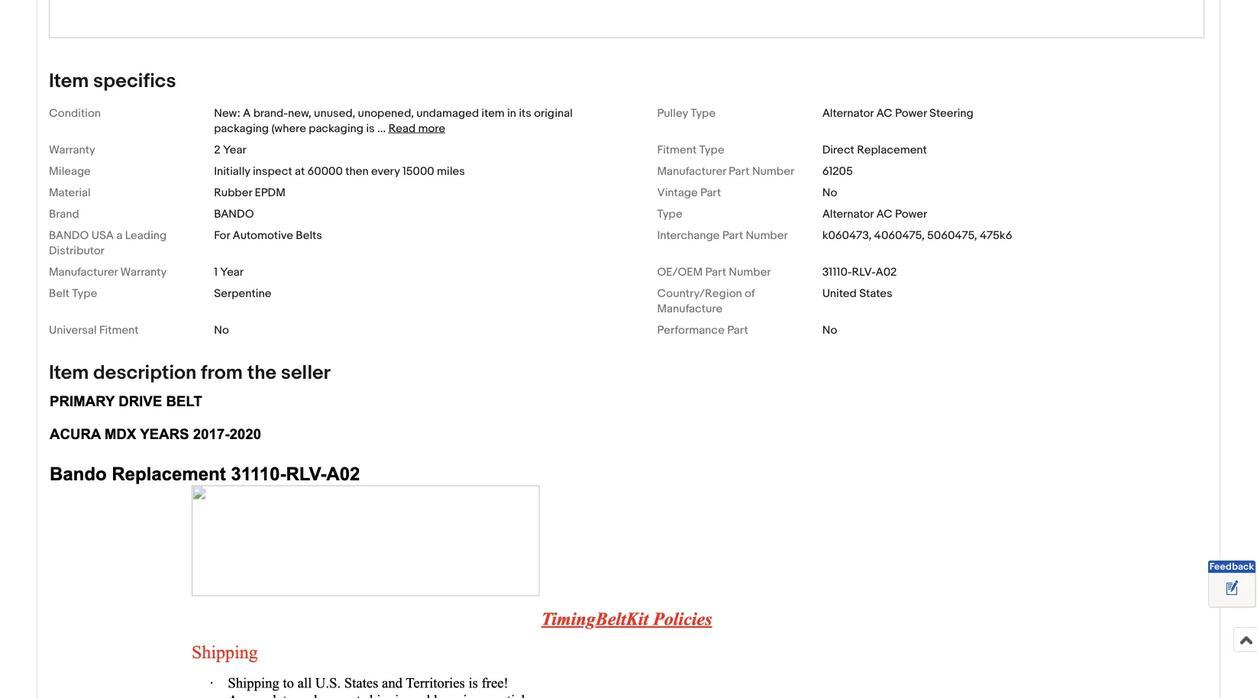 Task type: vqa. For each thing, say whether or not it's contained in the screenshot.
1st shipping from the bottom of the Camera, Drone & Photo Accessories 'main content'
no



Task type: locate. For each thing, give the bounding box(es) containing it.
rlv-
[[852, 265, 876, 279]]

item up the condition
[[49, 69, 89, 93]]

1 vertical spatial number
[[746, 228, 788, 242]]

0 vertical spatial item
[[49, 69, 89, 93]]

oe/oem part number
[[657, 265, 771, 279]]

warranty up mileage
[[49, 143, 95, 157]]

for automotive belts
[[214, 228, 322, 242]]

1 horizontal spatial packaging
[[309, 122, 364, 135]]

at
[[295, 164, 305, 178]]

0 horizontal spatial warranty
[[49, 143, 95, 157]]

1 ac from the top
[[876, 106, 893, 120]]

31110-
[[822, 265, 852, 279]]

belt type
[[49, 287, 97, 300]]

0 vertical spatial alternator
[[822, 106, 874, 120]]

1 vertical spatial fitment
[[99, 323, 139, 337]]

2 ac from the top
[[876, 207, 893, 221]]

1 vertical spatial power
[[895, 207, 928, 221]]

2 power from the top
[[895, 207, 928, 221]]

power for alternator ac power steering
[[895, 106, 927, 120]]

no down united
[[822, 323, 837, 337]]

warranty down leading
[[120, 265, 167, 279]]

1 vertical spatial bando
[[49, 228, 89, 242]]

0 vertical spatial bando
[[214, 207, 254, 221]]

0 horizontal spatial manufacturer
[[49, 265, 118, 279]]

type
[[691, 106, 716, 120], [699, 143, 725, 157], [657, 207, 683, 221], [72, 287, 97, 300]]

0 vertical spatial fitment
[[657, 143, 697, 157]]

type for alternator ac power steering
[[691, 106, 716, 120]]

1 horizontal spatial fitment
[[657, 143, 697, 157]]

year right '1'
[[220, 265, 244, 279]]

type for serpentine
[[72, 287, 97, 300]]

1 vertical spatial year
[[220, 265, 244, 279]]

performance part
[[657, 323, 748, 337]]

specifics
[[93, 69, 176, 93]]

initially
[[214, 164, 250, 178]]

power left steering
[[895, 106, 927, 120]]

alternator ac power steering
[[822, 106, 974, 120]]

warranty
[[49, 143, 95, 157], [120, 265, 167, 279]]

interchange
[[657, 228, 720, 242]]

more
[[418, 122, 445, 135]]

country/region of manufacture
[[657, 287, 755, 316]]

fitment right universal
[[99, 323, 139, 337]]

2
[[214, 143, 220, 157]]

1 vertical spatial item
[[49, 361, 89, 385]]

no down serpentine on the left top
[[214, 323, 229, 337]]

1 vertical spatial alternator
[[822, 207, 874, 221]]

part for vintage
[[700, 186, 721, 199]]

unopened,
[[358, 106, 414, 120]]

type right belt
[[72, 287, 97, 300]]

1 vertical spatial ac
[[876, 207, 893, 221]]

item for item description from the seller
[[49, 361, 89, 385]]

item
[[49, 69, 89, 93], [49, 361, 89, 385]]

ac
[[876, 106, 893, 120], [876, 207, 893, 221]]

ac up 4060475,
[[876, 207, 893, 221]]

every
[[371, 164, 400, 178]]

475k6
[[980, 228, 1012, 242]]

alternator
[[822, 106, 874, 120], [822, 207, 874, 221]]

1 horizontal spatial bando
[[214, 207, 254, 221]]

read more button
[[389, 122, 445, 135]]

packaging down a
[[214, 122, 269, 135]]

1 vertical spatial warranty
[[120, 265, 167, 279]]

2 item from the top
[[49, 361, 89, 385]]

belts
[[296, 228, 322, 242]]

read more
[[389, 122, 445, 135]]

bando inside bando usa a leading distributor
[[49, 228, 89, 242]]

is
[[366, 122, 375, 135]]

0 horizontal spatial bando
[[49, 228, 89, 242]]

power
[[895, 106, 927, 120], [895, 207, 928, 221]]

2 vertical spatial number
[[729, 265, 771, 279]]

number for interchange part number
[[746, 228, 788, 242]]

new: a brand-new, unused, unopened, undamaged item in its original packaging (where packaging is ...
[[214, 106, 573, 135]]

type up manufacturer part number
[[699, 143, 725, 157]]

manufacturer down 'distributor'
[[49, 265, 118, 279]]

number for oe/oem part number
[[729, 265, 771, 279]]

1 power from the top
[[895, 106, 927, 120]]

part
[[729, 164, 750, 178], [700, 186, 721, 199], [722, 228, 743, 242], [705, 265, 726, 279], [727, 323, 748, 337]]

1 item from the top
[[49, 69, 89, 93]]

bando for bando usa a leading distributor
[[49, 228, 89, 242]]

1 alternator from the top
[[822, 106, 874, 120]]

united
[[822, 287, 857, 300]]

bando for bando
[[214, 207, 254, 221]]

alternator up direct
[[822, 106, 874, 120]]

miles
[[437, 164, 465, 178]]

power for alternator ac power
[[895, 207, 928, 221]]

part up interchange part number
[[729, 164, 750, 178]]

item specifics
[[49, 69, 176, 93]]

feedback
[[1210, 561, 1255, 573]]

belt
[[49, 287, 69, 300]]

a
[[116, 228, 122, 242]]

packaging down unused,
[[309, 122, 364, 135]]

power up "k060473, 4060475, 5060475, 475k6"
[[895, 207, 928, 221]]

bando
[[214, 207, 254, 221], [49, 228, 89, 242]]

manufacturer
[[657, 164, 726, 178], [49, 265, 118, 279]]

year
[[223, 143, 246, 157], [220, 265, 244, 279]]

item down universal
[[49, 361, 89, 385]]

part up oe/oem part number
[[722, 228, 743, 242]]

1 horizontal spatial manufacturer
[[657, 164, 726, 178]]

type right pulley
[[691, 106, 716, 120]]

alternator up k060473,
[[822, 207, 874, 221]]

item
[[482, 106, 505, 120]]

no down 61205
[[822, 186, 837, 199]]

in
[[507, 106, 516, 120]]

number for manufacturer part number
[[752, 164, 795, 178]]

part for performance
[[727, 323, 748, 337]]

part up country/region
[[705, 265, 726, 279]]

bando down rubber
[[214, 207, 254, 221]]

leading
[[125, 228, 167, 242]]

1 packaging from the left
[[214, 122, 269, 135]]

a
[[243, 106, 251, 120]]

condition
[[49, 106, 101, 120]]

0 horizontal spatial packaging
[[214, 122, 269, 135]]

0 vertical spatial number
[[752, 164, 795, 178]]

(where
[[271, 122, 306, 135]]

no for performance part
[[822, 323, 837, 337]]

0 vertical spatial ac
[[876, 106, 893, 120]]

fitment down pulley
[[657, 143, 697, 157]]

0 vertical spatial warranty
[[49, 143, 95, 157]]

universal fitment
[[49, 323, 139, 337]]

0 vertical spatial power
[[895, 106, 927, 120]]

year right 2
[[223, 143, 246, 157]]

61205
[[822, 164, 853, 178]]

for
[[214, 228, 230, 242]]

no
[[822, 186, 837, 199], [214, 323, 229, 337], [822, 323, 837, 337]]

part for interchange
[[722, 228, 743, 242]]

number
[[752, 164, 795, 178], [746, 228, 788, 242], [729, 265, 771, 279]]

manufacturer down fitment type
[[657, 164, 726, 178]]

15000
[[402, 164, 434, 178]]

performance
[[657, 323, 725, 337]]

ac up replacement
[[876, 106, 893, 120]]

seller
[[281, 361, 331, 385]]

type down vintage
[[657, 207, 683, 221]]

0 vertical spatial year
[[223, 143, 246, 157]]

1 vertical spatial manufacturer
[[49, 265, 118, 279]]

epdm
[[255, 186, 286, 199]]

2 alternator from the top
[[822, 207, 874, 221]]

part down manufacturer part number
[[700, 186, 721, 199]]

bando up 'distributor'
[[49, 228, 89, 242]]

0 vertical spatial manufacturer
[[657, 164, 726, 178]]

part down of
[[727, 323, 748, 337]]



Task type: describe. For each thing, give the bounding box(es) containing it.
1 year
[[214, 265, 244, 279]]

k060473, 4060475, 5060475, 475k6
[[822, 228, 1012, 242]]

manufacturer for manufacturer part number
[[657, 164, 726, 178]]

from
[[201, 361, 243, 385]]

manufacturer warranty
[[49, 265, 167, 279]]

unused,
[[314, 106, 355, 120]]

alternator for alternator ac power steering
[[822, 106, 874, 120]]

type for direct replacement
[[699, 143, 725, 157]]

of
[[745, 287, 755, 300]]

serpentine
[[214, 287, 271, 300]]

...
[[377, 122, 386, 135]]

part for oe/oem
[[705, 265, 726, 279]]

pulley
[[657, 106, 688, 120]]

rubber
[[214, 186, 252, 199]]

part for manufacturer
[[729, 164, 750, 178]]

inspect
[[253, 164, 292, 178]]

country/region
[[657, 287, 742, 300]]

united states
[[822, 287, 893, 300]]

undamaged
[[417, 106, 479, 120]]

pulley type
[[657, 106, 716, 120]]

initially inspect at 60000 then every 15000 miles
[[214, 164, 465, 178]]

2 packaging from the left
[[309, 122, 364, 135]]

material
[[49, 186, 91, 199]]

steering
[[930, 106, 974, 120]]

alternator for alternator ac power
[[822, 207, 874, 221]]

read
[[389, 122, 416, 135]]

manufacture
[[657, 302, 723, 316]]

mileage
[[49, 164, 91, 178]]

item for item specifics
[[49, 69, 89, 93]]

manufacturer part number
[[657, 164, 795, 178]]

2 year
[[214, 143, 246, 157]]

no for vintage part
[[822, 186, 837, 199]]

k060473,
[[822, 228, 872, 242]]

replacement
[[857, 143, 927, 157]]

year for 1 year
[[220, 265, 244, 279]]

bando usa a leading distributor
[[49, 228, 167, 258]]

oe/oem
[[657, 265, 703, 279]]

vintage
[[657, 186, 698, 199]]

1 horizontal spatial warranty
[[120, 265, 167, 279]]

the
[[247, 361, 277, 385]]

no for universal fitment
[[214, 323, 229, 337]]

4060475,
[[874, 228, 925, 242]]

year for 2 year
[[223, 143, 246, 157]]

direct replacement
[[822, 143, 927, 157]]

usa
[[92, 228, 114, 242]]

universal
[[49, 323, 97, 337]]

ac for alternator ac power steering
[[876, 106, 893, 120]]

31110-rlv-a02
[[822, 265, 897, 279]]

item description from the seller
[[49, 361, 331, 385]]

rubber epdm
[[214, 186, 286, 199]]

brand-
[[253, 106, 288, 120]]

states
[[859, 287, 893, 300]]

0 horizontal spatial fitment
[[99, 323, 139, 337]]

description
[[93, 361, 197, 385]]

then
[[345, 164, 369, 178]]

ac for alternator ac power
[[876, 207, 893, 221]]

5060475,
[[927, 228, 977, 242]]

distributor
[[49, 244, 104, 258]]

1
[[214, 265, 218, 279]]

fitment type
[[657, 143, 725, 157]]

60000
[[307, 164, 343, 178]]

a02
[[876, 265, 897, 279]]

its
[[519, 106, 532, 120]]

original
[[534, 106, 573, 120]]

automotive
[[233, 228, 293, 242]]

new,
[[288, 106, 311, 120]]

direct
[[822, 143, 855, 157]]

manufacturer for manufacturer warranty
[[49, 265, 118, 279]]

alternator ac power
[[822, 207, 928, 221]]

new:
[[214, 106, 240, 120]]

vintage part
[[657, 186, 721, 199]]

brand
[[49, 207, 79, 221]]

interchange part number
[[657, 228, 788, 242]]



